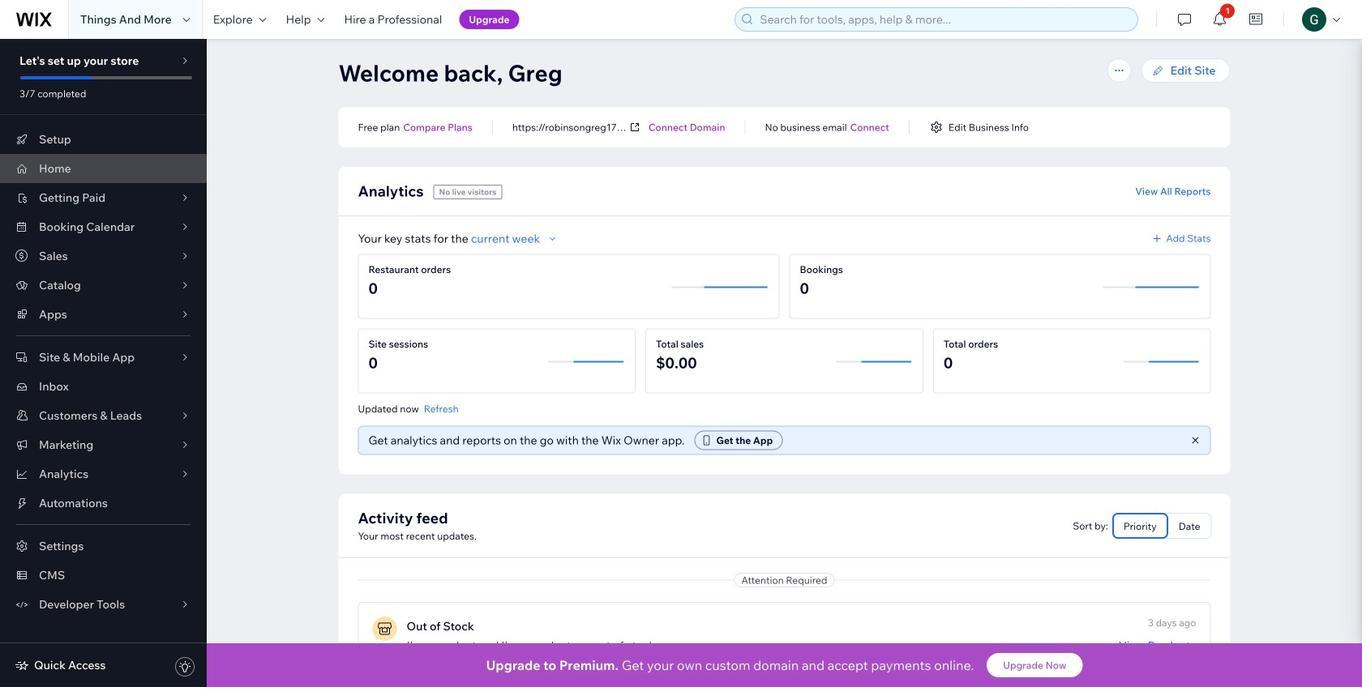 Task type: describe. For each thing, give the bounding box(es) containing it.
sidebar element
[[0, 39, 207, 688]]

Search for tools, apps, help & more... field
[[755, 8, 1133, 31]]



Task type: vqa. For each thing, say whether or not it's contained in the screenshot.
Email
no



